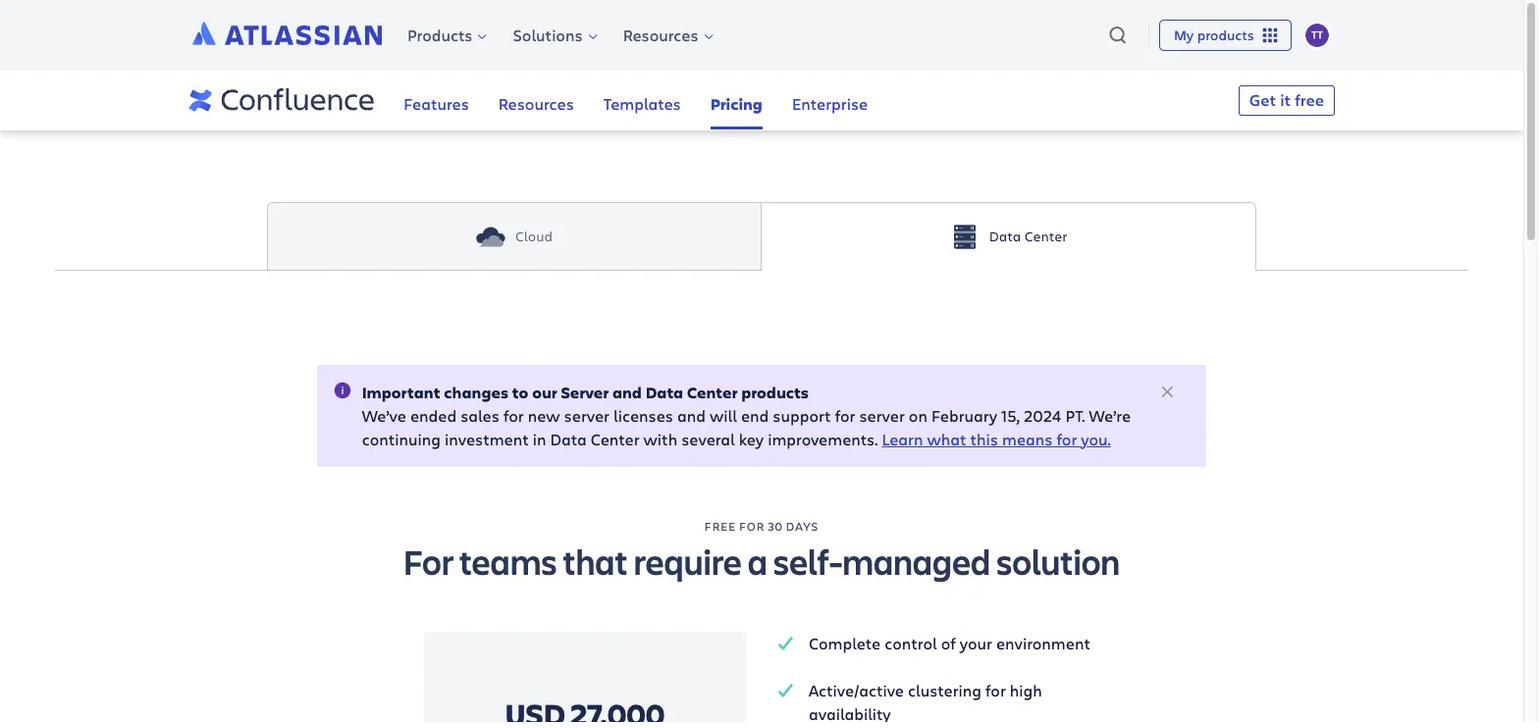 Task type: locate. For each thing, give the bounding box(es) containing it.
a
[[748, 538, 768, 585]]

free
[[705, 519, 737, 534]]

server up learn
[[860, 406, 905, 426]]

cloud link
[[267, 202, 762, 271]]

templates link
[[604, 71, 681, 130]]

for inside free for 30 days for teams that require a self-managed solution
[[740, 519, 765, 534]]

1 horizontal spatial center
[[687, 382, 738, 404]]

get it free link
[[1239, 85, 1336, 116]]

pricing
[[711, 94, 763, 115]]

0 vertical spatial resources
[[623, 25, 699, 45]]

solutions link
[[499, 21, 608, 49]]

changes
[[444, 382, 509, 404]]

for down to
[[504, 406, 524, 426]]

center
[[1025, 227, 1068, 246], [687, 382, 738, 404], [591, 429, 640, 450]]

0 horizontal spatial server
[[564, 406, 610, 426]]

new
[[528, 406, 560, 426]]

data center
[[990, 227, 1068, 246]]

resources link up "templates" link
[[610, 21, 723, 49]]

1 vertical spatial data
[[646, 382, 684, 404]]

0 vertical spatial data
[[990, 227, 1022, 246]]

products
[[742, 382, 809, 404]]

0 vertical spatial center
[[1025, 227, 1068, 246]]

managed
[[843, 538, 991, 585]]

server down server
[[564, 406, 610, 426]]

active/active
[[809, 681, 904, 701]]

app switcher image
[[1260, 25, 1282, 46]]

cloud
[[516, 227, 553, 246]]

data
[[990, 227, 1022, 246], [646, 382, 684, 404], [551, 429, 587, 450]]

what
[[928, 429, 967, 450]]

terry turtle image
[[1306, 24, 1330, 47]]

features
[[404, 94, 469, 114]]

1 vertical spatial center
[[687, 382, 738, 404]]

resources link
[[610, 21, 723, 49], [499, 71, 574, 130]]

2 vertical spatial center
[[591, 429, 640, 450]]

you.
[[1082, 429, 1111, 450]]

resources down the solutions
[[499, 94, 574, 114]]

for left 30
[[740, 519, 765, 534]]

environment
[[997, 634, 1091, 654]]

atlassian logo image
[[192, 22, 382, 45]]

1 horizontal spatial resources link
[[610, 21, 723, 49]]

for up the improvements.
[[835, 406, 856, 426]]

resources
[[623, 25, 699, 45], [499, 94, 574, 114]]

availability
[[809, 704, 891, 723]]

2 vertical spatial data
[[551, 429, 587, 450]]

improvements.
[[768, 429, 878, 450]]

1 horizontal spatial resources
[[623, 25, 699, 45]]

on
[[909, 406, 928, 426]]

0 horizontal spatial resources
[[499, 94, 574, 114]]

february
[[932, 406, 998, 426]]

important changes to our server and data center products we've ended sales for new server licenses and will end support for server on february 15, 2024 pt. we're continuing investment in data center with several key improvements.
[[362, 382, 1131, 450]]

free
[[1296, 89, 1325, 111]]

0 vertical spatial and
[[613, 382, 642, 404]]

it
[[1281, 89, 1292, 111]]

0 horizontal spatial center
[[591, 429, 640, 450]]

2 horizontal spatial data
[[990, 227, 1022, 246]]

and up licenses on the bottom of the page
[[613, 382, 642, 404]]

server
[[564, 406, 610, 426], [860, 406, 905, 426]]

1 vertical spatial resources
[[499, 94, 574, 114]]

complete
[[809, 634, 881, 654]]

0 vertical spatial resources link
[[610, 21, 723, 49]]

get it free
[[1250, 89, 1325, 111]]

we've
[[362, 406, 406, 426]]

for left high
[[986, 681, 1006, 701]]

in
[[533, 429, 547, 450]]

resources link down the solutions
[[499, 71, 574, 130]]

sales
[[461, 406, 500, 426]]

1 vertical spatial and
[[678, 406, 706, 426]]

resources up "templates" link
[[623, 25, 699, 45]]

and up several
[[678, 406, 706, 426]]

self-
[[774, 538, 843, 585]]

our
[[532, 382, 558, 404]]

key
[[739, 429, 764, 450]]

and
[[613, 382, 642, 404], [678, 406, 706, 426]]

several
[[682, 429, 735, 450]]

0 horizontal spatial resources link
[[499, 71, 574, 130]]

means
[[1003, 429, 1053, 450]]

enterprise
[[792, 94, 868, 114]]

products
[[408, 25, 473, 45]]

30
[[768, 519, 784, 534]]

1 horizontal spatial server
[[860, 406, 905, 426]]

0 horizontal spatial data
[[551, 429, 587, 450]]

for
[[504, 406, 524, 426], [835, 406, 856, 426], [1057, 429, 1078, 450], [740, 519, 765, 534], [986, 681, 1006, 701]]

that
[[563, 538, 628, 585]]

will
[[710, 406, 737, 426]]

we're
[[1090, 406, 1131, 426]]

1 horizontal spatial data
[[646, 382, 684, 404]]

2 horizontal spatial center
[[1025, 227, 1068, 246]]



Task type: describe. For each thing, give the bounding box(es) containing it.
solutions
[[513, 25, 583, 45]]

information icon image
[[333, 381, 352, 401]]

support
[[773, 406, 831, 426]]

require
[[634, 538, 742, 585]]

solution
[[997, 538, 1121, 585]]

features link
[[404, 71, 469, 130]]

active/active clustering for high availability
[[809, 681, 1043, 723]]

pt.
[[1066, 406, 1086, 426]]

licenses
[[614, 406, 674, 426]]

products link
[[394, 21, 497, 49]]

learn what this means for you. link
[[882, 429, 1111, 450]]

data center link
[[762, 202, 1257, 271]]

learn what this means for you.
[[882, 429, 1111, 450]]

of
[[942, 634, 956, 654]]

1 vertical spatial resources link
[[499, 71, 574, 130]]

investment
[[445, 429, 529, 450]]

get
[[1250, 89, 1277, 111]]

ended
[[410, 406, 457, 426]]

0 horizontal spatial and
[[613, 382, 642, 404]]

resources for right resources link
[[623, 25, 699, 45]]

templates
[[604, 94, 681, 114]]

for inside active/active clustering for high availability
[[986, 681, 1006, 701]]

learn
[[882, 429, 924, 450]]

1 horizontal spatial and
[[678, 406, 706, 426]]

end
[[741, 406, 769, 426]]

complete control of your environment
[[809, 634, 1091, 654]]

server
[[561, 382, 609, 404]]

pricing link
[[711, 71, 763, 130]]

continuing
[[362, 429, 441, 450]]

2 server from the left
[[860, 406, 905, 426]]

your
[[960, 634, 993, 654]]

clustering
[[908, 681, 982, 701]]

for down pt.
[[1057, 429, 1078, 450]]

for
[[403, 538, 454, 585]]

resources for the bottom resources link
[[499, 94, 574, 114]]

free for 30 days for teams that require a self-managed solution
[[403, 519, 1121, 585]]

with
[[644, 429, 678, 450]]

important
[[362, 382, 441, 404]]

this
[[971, 429, 999, 450]]

15,
[[1002, 406, 1020, 426]]

high
[[1010, 681, 1043, 701]]

enterprise link
[[792, 71, 868, 130]]

2024
[[1024, 406, 1062, 426]]

control
[[885, 634, 938, 654]]

to
[[513, 382, 529, 404]]

teams
[[460, 538, 557, 585]]

1 server from the left
[[564, 406, 610, 426]]

days
[[786, 519, 819, 534]]



Task type: vqa. For each thing, say whether or not it's contained in the screenshot.
environment
yes



